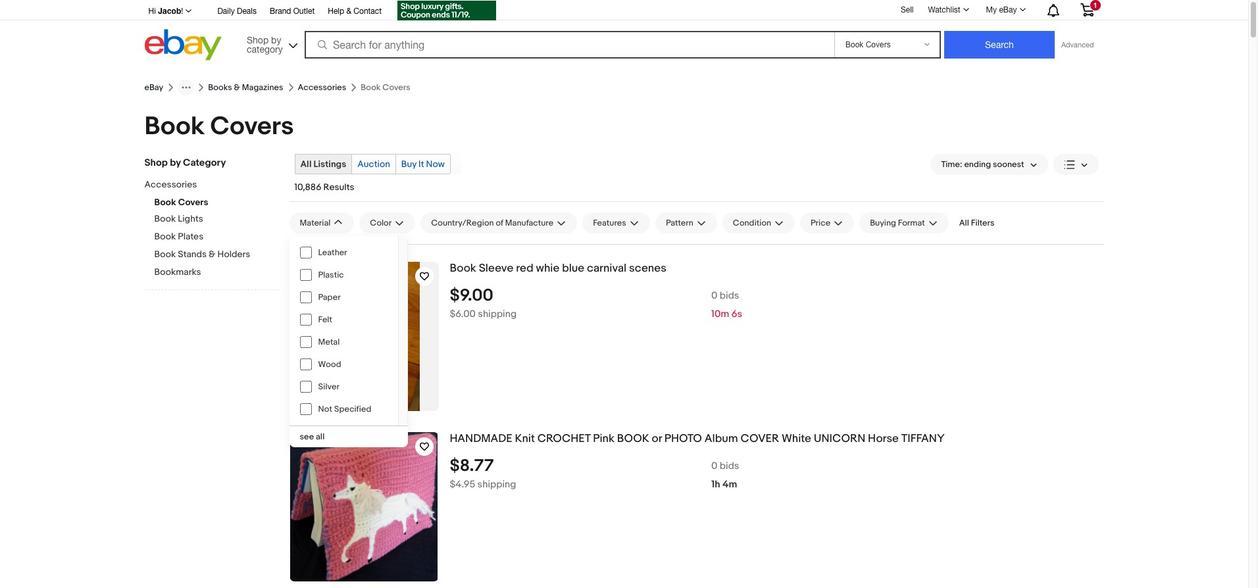 Task type: locate. For each thing, give the bounding box(es) containing it.
bookmarks
[[154, 267, 201, 278]]

accessories down by
[[145, 179, 197, 190]]

1 vertical spatial &
[[234, 82, 240, 93]]

0 inside 0 bids $6.00 shipping
[[712, 290, 718, 302]]

& right help
[[347, 7, 352, 16]]

$9.00
[[450, 286, 494, 306]]

accessories
[[298, 82, 346, 93], [145, 179, 197, 190]]

1 horizontal spatial accessories
[[298, 82, 346, 93]]

watchlist link
[[921, 2, 976, 18]]

outlet
[[293, 7, 315, 16]]

paper link
[[289, 286, 398, 309]]

shipping down the $9.00
[[478, 308, 517, 321]]

0 up 10m
[[712, 290, 718, 302]]

book up bookmarks
[[154, 249, 176, 260]]

plates
[[178, 231, 204, 242]]

album
[[705, 433, 739, 446]]

1 0 from the top
[[712, 290, 718, 302]]

magazines
[[242, 82, 283, 93]]

& for contact
[[347, 7, 352, 16]]

it
[[419, 159, 424, 170]]

0 vertical spatial shipping
[[478, 308, 517, 321]]

2 horizontal spatial &
[[347, 7, 352, 16]]

1 vertical spatial 0
[[712, 460, 718, 473]]

1 horizontal spatial covers
[[210, 111, 294, 142]]

0 vertical spatial covers
[[210, 111, 294, 142]]

banner
[[145, 0, 1105, 64]]

books & magazines
[[208, 82, 283, 93]]

0
[[712, 290, 718, 302], [712, 460, 718, 473]]

shipping inside 0 bids $4.95 shipping
[[478, 479, 517, 491]]

brand outlet
[[270, 7, 315, 16]]

1 horizontal spatial &
[[234, 82, 240, 93]]

0 bids $6.00 shipping
[[450, 290, 740, 321]]

6s
[[732, 308, 743, 321]]

horse
[[869, 433, 899, 446]]

bids for 0 bids $6.00 shipping
[[720, 290, 740, 302]]

book left plates at the top of page
[[154, 231, 176, 242]]

banner containing sell
[[145, 0, 1105, 64]]

None submit
[[945, 31, 1055, 59]]

get the coupon image
[[398, 1, 496, 20]]

covers up lights at the left top of the page
[[178, 197, 208, 208]]

0 vertical spatial bids
[[720, 290, 740, 302]]

crochet
[[538, 433, 591, 446]]

accessories for accessories
[[298, 82, 346, 93]]

accessories link
[[298, 82, 346, 93], [145, 179, 270, 192]]

book
[[145, 111, 205, 142], [154, 197, 176, 208], [154, 213, 176, 225], [154, 231, 176, 242], [154, 249, 176, 260], [450, 262, 477, 275]]

shipping inside 0 bids $6.00 shipping
[[478, 308, 517, 321]]

daily
[[218, 7, 235, 16]]

sell link
[[895, 5, 920, 14]]

&
[[347, 7, 352, 16], [234, 82, 240, 93], [209, 249, 216, 260]]

all for all filters
[[960, 218, 970, 228]]

silver link
[[289, 376, 398, 398]]

shipping for $4.95
[[478, 479, 517, 491]]

ebay
[[1000, 5, 1018, 14], [145, 82, 163, 93]]

stands
[[178, 249, 207, 260]]

wood
[[318, 360, 341, 370]]

all up 10,886
[[301, 159, 312, 170]]

book left lights at the left top of the page
[[154, 213, 176, 225]]

not
[[318, 404, 332, 415]]

all inside all filters button
[[960, 218, 970, 228]]

0 for 0 bids $6.00 shipping
[[712, 290, 718, 302]]

handmade knit crochet pink book or photo album cover white unicorn horse tiffany link
[[450, 433, 1105, 446]]

1 horizontal spatial all
[[960, 218, 970, 228]]

1 vertical spatial all
[[960, 218, 970, 228]]

covers down books & magazines link
[[210, 111, 294, 142]]

results
[[324, 182, 355, 193]]

accessories book covers book lights book plates book stands & holders bookmarks
[[145, 179, 250, 278]]

0 up 1h
[[712, 460, 718, 473]]

book plates link
[[154, 231, 280, 244]]

filters
[[972, 218, 995, 228]]

1 bids from the top
[[720, 290, 740, 302]]

1 vertical spatial accessories link
[[145, 179, 270, 192]]

accessories for accessories book covers book lights book plates book stands & holders bookmarks
[[145, 179, 197, 190]]

1 horizontal spatial accessories link
[[298, 82, 346, 93]]

0 horizontal spatial ebay
[[145, 82, 163, 93]]

accessories inside 'accessories book covers book lights book plates book stands & holders bookmarks'
[[145, 179, 197, 190]]

holders
[[218, 249, 250, 260]]

0 horizontal spatial &
[[209, 249, 216, 260]]

book down shop
[[154, 197, 176, 208]]

1h
[[712, 479, 721, 491]]

red
[[516, 262, 534, 275]]

advanced link
[[1055, 32, 1101, 58]]

book lights link
[[154, 213, 280, 226]]

book sleeve red whie blue carnival scenes
[[450, 262, 667, 275]]

all inside all listings link
[[301, 159, 312, 170]]

all
[[301, 159, 312, 170], [960, 218, 970, 228]]

0 horizontal spatial all
[[301, 159, 312, 170]]

0 horizontal spatial covers
[[178, 197, 208, 208]]

1 vertical spatial bids
[[720, 460, 740, 473]]

0 inside 0 bids $4.95 shipping
[[712, 460, 718, 473]]

material
[[300, 218, 331, 228]]

accessories right the magazines
[[298, 82, 346, 93]]

& inside help & contact link
[[347, 7, 352, 16]]

accessories link down category
[[145, 179, 270, 192]]

felt link
[[289, 309, 398, 331]]

2 vertical spatial &
[[209, 249, 216, 260]]

shipping down $8.77
[[478, 479, 517, 491]]

& down the book plates link
[[209, 249, 216, 260]]

handmade
[[450, 433, 513, 446]]

none submit inside banner
[[945, 31, 1055, 59]]

0 vertical spatial accessories
[[298, 82, 346, 93]]

bids up 4m
[[720, 460, 740, 473]]

book
[[617, 433, 650, 446]]

4m
[[723, 479, 738, 491]]

0 bids $4.95 shipping
[[450, 460, 740, 491]]

scenes
[[630, 262, 667, 275]]

covers
[[210, 111, 294, 142], [178, 197, 208, 208]]

2 bids from the top
[[720, 460, 740, 473]]

1 vertical spatial shipping
[[478, 479, 517, 491]]

covers inside 'accessories book covers book lights book plates book stands & holders bookmarks'
[[178, 197, 208, 208]]

or
[[652, 433, 662, 446]]

all
[[316, 432, 325, 442]]

0 vertical spatial ebay
[[1000, 5, 1018, 14]]

cover
[[741, 433, 780, 446]]

not specified
[[318, 404, 372, 415]]

1 vertical spatial covers
[[178, 197, 208, 208]]

handmade knit crochet pink book or photo album cover white unicorn horse tiffany image
[[290, 433, 438, 582]]

0 for 0 bids $4.95 shipping
[[712, 460, 718, 473]]

0 horizontal spatial accessories
[[145, 179, 197, 190]]

0 vertical spatial &
[[347, 7, 352, 16]]

pink
[[593, 433, 615, 446]]

tap to watch item - handmade knit crochet pink book or photo album cover white unicorn horse tiffany image
[[415, 438, 434, 456]]

book sleeve red whie blue carnival scenes link
[[450, 262, 1105, 276]]

& right books
[[234, 82, 240, 93]]

all left 'filters'
[[960, 218, 970, 228]]

all filters
[[960, 218, 995, 228]]

0 vertical spatial 0
[[712, 290, 718, 302]]

leather link
[[289, 242, 398, 264]]

bids inside 0 bids $6.00 shipping
[[720, 290, 740, 302]]

1 horizontal spatial ebay
[[1000, 5, 1018, 14]]

0 horizontal spatial accessories link
[[145, 179, 270, 192]]

book up by
[[145, 111, 205, 142]]

bids for 0 bids $4.95 shipping
[[720, 460, 740, 473]]

0 vertical spatial all
[[301, 159, 312, 170]]

accessories link right the magazines
[[298, 82, 346, 93]]

watchlist
[[929, 5, 961, 14]]

bids
[[720, 290, 740, 302], [720, 460, 740, 473]]

1 vertical spatial accessories
[[145, 179, 197, 190]]

bids up 10m 6s
[[720, 290, 740, 302]]

2 0 from the top
[[712, 460, 718, 473]]

shipping
[[478, 308, 517, 321], [478, 479, 517, 491]]

sleeve
[[479, 262, 514, 275]]

bids inside 0 bids $4.95 shipping
[[720, 460, 740, 473]]



Task type: describe. For each thing, give the bounding box(es) containing it.
book stands & holders link
[[154, 249, 280, 261]]

plastic link
[[289, 264, 398, 286]]

daily deals link
[[218, 5, 257, 19]]

see
[[300, 432, 314, 442]]

all listings link
[[295, 155, 352, 174]]

brand outlet link
[[270, 5, 315, 19]]

$4.95
[[450, 479, 476, 491]]

handmade knit crochet pink book or photo album cover white unicorn horse tiffany
[[450, 433, 945, 446]]

10,886
[[295, 182, 322, 193]]

whie
[[536, 262, 560, 275]]

bookmarks link
[[154, 267, 280, 279]]

all for all listings
[[301, 159, 312, 170]]

book sleeve red whie blue carnival scenes image
[[308, 262, 420, 412]]

10m 6s
[[712, 308, 743, 321]]

shipping for $6.00
[[478, 308, 517, 321]]

specified
[[334, 404, 372, 415]]

10,886 results
[[295, 182, 355, 193]]

photo
[[665, 433, 702, 446]]

silver
[[318, 382, 340, 392]]

tap to watch item - book sleeve red whie blue carnival scenes image
[[415, 267, 434, 286]]

my ebay
[[987, 5, 1018, 14]]

books
[[208, 82, 232, 93]]

shop by category
[[145, 157, 226, 169]]

auction
[[358, 159, 390, 170]]

1h 4m
[[712, 479, 738, 491]]

10m
[[712, 308, 730, 321]]

unicorn
[[814, 433, 866, 446]]

knit
[[515, 433, 535, 446]]

help & contact link
[[328, 5, 382, 19]]

$8.77
[[450, 456, 494, 477]]

books & magazines link
[[208, 82, 283, 93]]

buy
[[402, 159, 417, 170]]

leather
[[318, 248, 347, 258]]

buy it now link
[[396, 155, 450, 174]]

all listings
[[301, 159, 347, 170]]

shop
[[145, 157, 168, 169]]

& inside 'accessories book covers book lights book plates book stands & holders bookmarks'
[[209, 249, 216, 260]]

0 vertical spatial accessories link
[[298, 82, 346, 93]]

book covers
[[145, 111, 294, 142]]

account navigation
[[145, 0, 1105, 22]]

carnival
[[587, 262, 627, 275]]

brand
[[270, 7, 291, 16]]

paper
[[318, 292, 341, 303]]

all filters button
[[955, 213, 1000, 234]]

metal
[[318, 337, 340, 348]]

blue
[[562, 262, 585, 275]]

white
[[782, 433, 812, 446]]

ebay inside account navigation
[[1000, 5, 1018, 14]]

contact
[[354, 7, 382, 16]]

my ebay link
[[979, 2, 1032, 18]]

not specified link
[[289, 398, 398, 421]]

1 vertical spatial ebay
[[145, 82, 163, 93]]

material button
[[289, 213, 354, 234]]

& for magazines
[[234, 82, 240, 93]]

category
[[183, 157, 226, 169]]

listings
[[314, 159, 347, 170]]

deals
[[237, 7, 257, 16]]

now
[[426, 159, 445, 170]]

help & contact
[[328, 7, 382, 16]]

see all
[[300, 432, 325, 442]]

wood link
[[289, 354, 398, 376]]

tiffany
[[902, 433, 945, 446]]

book up the $9.00
[[450, 262, 477, 275]]

auction link
[[352, 155, 396, 174]]

advanced
[[1062, 41, 1095, 49]]

my
[[987, 5, 998, 14]]

help
[[328, 7, 344, 16]]

buy it now
[[402, 159, 445, 170]]

plastic
[[318, 270, 344, 280]]

lights
[[178, 213, 203, 225]]

see all button
[[289, 427, 408, 448]]

felt
[[318, 315, 332, 325]]

ebay link
[[145, 82, 163, 93]]

$6.00
[[450, 308, 476, 321]]

your shopping cart contains 1 item image
[[1080, 3, 1095, 16]]

daily deals
[[218, 7, 257, 16]]

metal link
[[289, 331, 398, 354]]

sell
[[901, 5, 914, 14]]



Task type: vqa. For each thing, say whether or not it's contained in the screenshot.
Watchlist "link"
yes



